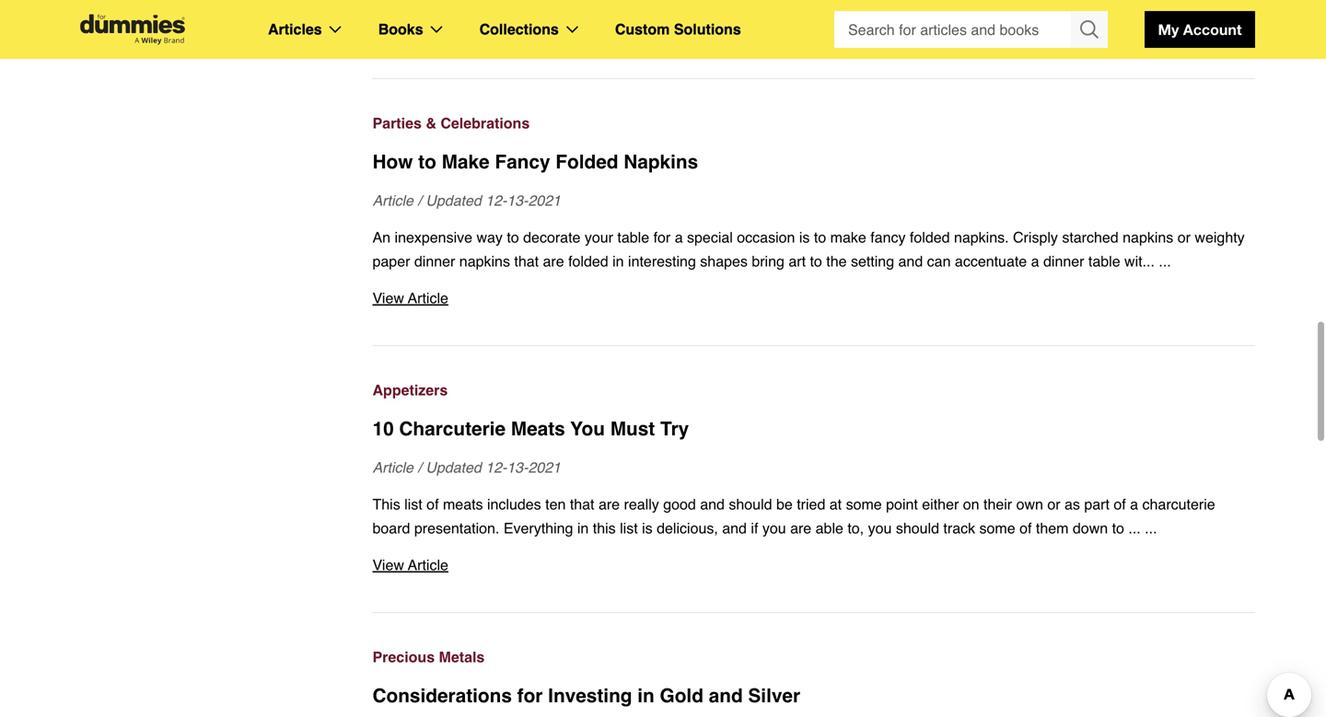 Task type: locate. For each thing, give the bounding box(es) containing it.
of down own
[[1020, 520, 1032, 537]]

or inside this list of meats includes ten that are really good and should be tried at some point either on their own or as part of a charcuterie board presentation. everything in this list is delicious, and if you are able to, you should track some of them down to ...
[[1047, 496, 1061, 513]]

0 horizontal spatial in
[[577, 520, 589, 537]]

a inside this list of meats includes ten that are really good and should be tried at some point either on their own or as part of a charcuterie board presentation. everything in this list is delicious, and if you are able to, you should track some of them down to ...
[[1130, 496, 1138, 513]]

1 vertical spatial 13-
[[507, 459, 528, 476]]

2 vertical spatial in
[[638, 685, 655, 707]]

on
[[963, 496, 979, 513]]

2 horizontal spatial are
[[790, 520, 812, 537]]

appetizers link
[[373, 378, 1255, 402]]

table
[[617, 229, 649, 246], [1088, 253, 1120, 270]]

setting
[[851, 253, 894, 270]]

cheat
[[408, 23, 448, 40]]

are down decorate on the top left of the page
[[543, 253, 564, 270]]

is inside an inexpensive way to decorate your table for a special occasion is to make fancy folded napkins. crisply starched napkins or weighty paper dinner napkins that are folded in interesting shapes bring art to the setting and can accentuate a dinner table wit...
[[799, 229, 810, 246]]

paper
[[373, 253, 410, 270]]

1 vertical spatial that
[[570, 496, 594, 513]]

view down board
[[373, 557, 404, 574]]

updated down make
[[426, 192, 481, 209]]

meats
[[511, 418, 565, 440]]

in
[[613, 253, 624, 270], [577, 520, 589, 537], [638, 685, 655, 707]]

board
[[373, 520, 410, 537]]

are down tried
[[790, 520, 812, 537]]

2 horizontal spatial of
[[1114, 496, 1126, 513]]

of left meats
[[427, 496, 439, 513]]

0 vertical spatial article / updated 12-13-2021
[[373, 192, 561, 209]]

1 vertical spatial view
[[373, 290, 404, 307]]

for left "investing"
[[517, 685, 543, 707]]

in inside this list of meats includes ten that are really good and should be tried at some point either on their own or as part of a charcuterie board presentation. everything in this list is delicious, and if you are able to, you should track some of them down to ...
[[577, 520, 589, 537]]

0 vertical spatial some
[[846, 496, 882, 513]]

should down 'point'
[[896, 520, 939, 537]]

1 horizontal spatial or
[[1178, 229, 1191, 246]]

occasion
[[737, 229, 795, 246]]

0 vertical spatial for
[[653, 229, 671, 246]]

in inside 'link'
[[638, 685, 655, 707]]

in left this
[[577, 520, 589, 537]]

and right good on the bottom right of the page
[[700, 496, 725, 513]]

0 vertical spatial view article link
[[373, 286, 1255, 310]]

1 12- from the top
[[486, 192, 507, 209]]

1 13- from the top
[[507, 192, 528, 209]]

view for how
[[373, 290, 404, 307]]

/ up inexpensive on the left top of page
[[418, 192, 422, 209]]

2 vertical spatial a
[[1130, 496, 1138, 513]]

1 view article from the top
[[373, 290, 448, 307]]

0 vertical spatial that
[[514, 253, 539, 270]]

2 vertical spatial are
[[790, 520, 812, 537]]

1 vertical spatial napkins
[[459, 253, 510, 270]]

0 horizontal spatial table
[[617, 229, 649, 246]]

0 vertical spatial 12-
[[486, 192, 507, 209]]

if
[[751, 520, 758, 537]]

is up art
[[799, 229, 810, 246]]

2 12- from the top
[[486, 459, 507, 476]]

and
[[898, 253, 923, 270], [700, 496, 725, 513], [722, 520, 747, 537], [709, 685, 743, 707]]

wit...
[[1124, 253, 1155, 270]]

1 view from the top
[[373, 23, 404, 40]]

a up 'interesting'
[[675, 229, 683, 246]]

1 horizontal spatial napkins
[[1123, 229, 1174, 246]]

for inside 'link'
[[517, 685, 543, 707]]

2 view article from the top
[[373, 557, 448, 574]]

1 dinner from the left
[[414, 253, 455, 270]]

view down paper
[[373, 290, 404, 307]]

in down your
[[613, 253, 624, 270]]

2 2021 from the top
[[528, 459, 561, 476]]

in inside an inexpensive way to decorate your table for a special occasion is to make fancy folded napkins. crisply starched napkins or weighty paper dinner napkins that are folded in interesting shapes bring art to the setting and can accentuate a dinner table wit...
[[613, 253, 624, 270]]

your
[[585, 229, 613, 246]]

to,
[[848, 520, 864, 537]]

2021 up ten
[[528, 459, 561, 476]]

that down decorate on the top left of the page
[[514, 253, 539, 270]]

1 / from the top
[[418, 192, 422, 209]]

article / updated 12-13-2021 for to
[[373, 192, 561, 209]]

article / updated 12-13-2021 up meats
[[373, 459, 561, 476]]

1 vertical spatial folded
[[568, 253, 608, 270]]

bring
[[752, 253, 785, 270]]

article down "how" on the top left of the page
[[373, 192, 413, 209]]

1 vertical spatial or
[[1047, 496, 1061, 513]]

in left gold
[[638, 685, 655, 707]]

/ for to
[[418, 192, 422, 209]]

of
[[427, 496, 439, 513], [1114, 496, 1126, 513], [1020, 520, 1032, 537]]

or
[[1178, 229, 1191, 246], [1047, 496, 1061, 513]]

0 vertical spatial view
[[373, 23, 404, 40]]

2021 for you
[[528, 459, 561, 476]]

you
[[762, 520, 786, 537], [868, 520, 892, 537]]

1 updated from the top
[[426, 192, 481, 209]]

should up if
[[729, 496, 772, 513]]

/ for charcuterie
[[418, 459, 422, 476]]

13-
[[507, 192, 528, 209], [507, 459, 528, 476]]

13- down fancy
[[507, 192, 528, 209]]

0 horizontal spatial or
[[1047, 496, 1061, 513]]

0 horizontal spatial list
[[404, 496, 422, 513]]

you right if
[[762, 520, 786, 537]]

an
[[373, 229, 391, 246]]

must
[[610, 418, 655, 440]]

1 horizontal spatial are
[[599, 496, 620, 513]]

2021 up decorate on the top left of the page
[[528, 192, 561, 209]]

view article down board
[[373, 557, 448, 574]]

0 horizontal spatial are
[[543, 253, 564, 270]]

or left weighty
[[1178, 229, 1191, 246]]

view article down paper
[[373, 290, 448, 307]]

0 vertical spatial or
[[1178, 229, 1191, 246]]

and right gold
[[709, 685, 743, 707]]

1 vertical spatial view article link
[[373, 553, 1255, 577]]

0 vertical spatial 13-
[[507, 192, 528, 209]]

investing
[[548, 685, 632, 707]]

0 horizontal spatial you
[[762, 520, 786, 537]]

you right to,
[[868, 520, 892, 537]]

list
[[404, 496, 422, 513], [620, 520, 638, 537]]

napkins
[[1123, 229, 1174, 246], [459, 253, 510, 270]]

charcuterie
[[399, 418, 506, 440]]

are up this
[[599, 496, 620, 513]]

1 horizontal spatial list
[[620, 520, 638, 537]]

that inside this list of meats includes ten that are really good and should be tried at some point either on their own or as part of a charcuterie board presentation. everything in this list is delicious, and if you are able to, you should track some of them down to ...
[[570, 496, 594, 513]]

for up 'interesting'
[[653, 229, 671, 246]]

that right ten
[[570, 496, 594, 513]]

1 vertical spatial article / updated 12-13-2021
[[373, 459, 561, 476]]

open book categories image
[[431, 26, 443, 33]]

1 horizontal spatial dinner
[[1043, 253, 1084, 270]]

considerations for investing in gold and silver
[[373, 685, 800, 707]]

is down 'really'
[[642, 520, 653, 537]]

12- up includes
[[486, 459, 507, 476]]

article
[[373, 192, 413, 209], [408, 290, 448, 307], [373, 459, 413, 476], [408, 557, 448, 574]]

1 horizontal spatial of
[[1020, 520, 1032, 537]]

a up ...
[[1130, 496, 1138, 513]]

some
[[846, 496, 882, 513], [979, 520, 1015, 537]]

10 charcuterie meats you must try
[[373, 418, 689, 440]]

view article link down art
[[373, 286, 1255, 310]]

custom solutions link
[[615, 17, 741, 41]]

1 vertical spatial view article
[[373, 557, 448, 574]]

0 vertical spatial a
[[675, 229, 683, 246]]

and left can
[[898, 253, 923, 270]]

table right your
[[617, 229, 649, 246]]

2 vertical spatial view
[[373, 557, 404, 574]]

or left as
[[1047, 496, 1061, 513]]

to right "how" on the top left of the page
[[418, 151, 436, 173]]

try
[[660, 418, 689, 440]]

the
[[826, 253, 847, 270]]

make
[[442, 151, 490, 173]]

3 view from the top
[[373, 557, 404, 574]]

13- up includes
[[507, 459, 528, 476]]

1 vertical spatial updated
[[426, 459, 481, 476]]

view left cheat
[[373, 23, 404, 40]]

collections
[[479, 21, 559, 38]]

able
[[816, 520, 843, 537]]

view article link
[[373, 286, 1255, 310], [373, 553, 1255, 577]]

to right art
[[810, 253, 822, 270]]

for inside an inexpensive way to decorate your table for a special occasion is to make fancy folded napkins. crisply starched napkins or weighty paper dinner napkins that are folded in interesting shapes bring art to the setting and can accentuate a dinner table wit...
[[653, 229, 671, 246]]

1 vertical spatial a
[[1031, 253, 1039, 270]]

0 horizontal spatial some
[[846, 496, 882, 513]]

to right way
[[507, 229, 519, 246]]

articles
[[268, 21, 322, 38]]

1 horizontal spatial for
[[653, 229, 671, 246]]

some up to,
[[846, 496, 882, 513]]

2 view article link from the top
[[373, 553, 1255, 577]]

/ down charcuterie
[[418, 459, 422, 476]]

view cheat sheet
[[373, 23, 490, 40]]

1 horizontal spatial table
[[1088, 253, 1120, 270]]

tried
[[797, 496, 825, 513]]

2 updated from the top
[[426, 459, 481, 476]]

1 vertical spatial is
[[642, 520, 653, 537]]

0 horizontal spatial is
[[642, 520, 653, 537]]

1 horizontal spatial folded
[[910, 229, 950, 246]]

2 horizontal spatial in
[[638, 685, 655, 707]]

napkins up "wit..."
[[1123, 229, 1174, 246]]

that
[[514, 253, 539, 270], [570, 496, 594, 513]]

1 vertical spatial 12-
[[486, 459, 507, 476]]

account
[[1183, 21, 1242, 38]]

logo image
[[71, 14, 194, 45]]

0 vertical spatial is
[[799, 229, 810, 246]]

1 vertical spatial in
[[577, 520, 589, 537]]

0 vertical spatial folded
[[910, 229, 950, 246]]

1 horizontal spatial that
[[570, 496, 594, 513]]

view article
[[373, 290, 448, 307], [373, 557, 448, 574]]

1 horizontal spatial you
[[868, 520, 892, 537]]

0 horizontal spatial should
[[729, 496, 772, 513]]

0 vertical spatial view article
[[373, 290, 448, 307]]

table down starched at the right top of page
[[1088, 253, 1120, 270]]

view
[[373, 23, 404, 40], [373, 290, 404, 307], [373, 557, 404, 574]]

1 horizontal spatial should
[[896, 520, 939, 537]]

some down their
[[979, 520, 1015, 537]]

dinner down inexpensive on the left top of page
[[414, 253, 455, 270]]

0 vertical spatial /
[[418, 192, 422, 209]]

and inside 'link'
[[709, 685, 743, 707]]

1 horizontal spatial is
[[799, 229, 810, 246]]

0 horizontal spatial dinner
[[414, 253, 455, 270]]

0 horizontal spatial napkins
[[459, 253, 510, 270]]

updated up meats
[[426, 459, 481, 476]]

2 13- from the top
[[507, 459, 528, 476]]

2 view from the top
[[373, 290, 404, 307]]

1 vertical spatial some
[[979, 520, 1015, 537]]

0 vertical spatial in
[[613, 253, 624, 270]]

0 horizontal spatial that
[[514, 253, 539, 270]]

0 vertical spatial updated
[[426, 192, 481, 209]]

be
[[776, 496, 793, 513]]

1 vertical spatial 2021
[[528, 459, 561, 476]]

article down presentation.
[[408, 557, 448, 574]]

folded down your
[[568, 253, 608, 270]]

dinner down starched at the right top of page
[[1043, 253, 1084, 270]]

updated
[[426, 192, 481, 209], [426, 459, 481, 476]]

2021
[[528, 192, 561, 209], [528, 459, 561, 476]]

open collections list image
[[566, 26, 578, 33]]

2 horizontal spatial a
[[1130, 496, 1138, 513]]

open article categories image
[[329, 26, 341, 33]]

article / updated 12-13-2021 down make
[[373, 192, 561, 209]]

1 horizontal spatial in
[[613, 253, 624, 270]]

folded up can
[[910, 229, 950, 246]]

12- for make
[[486, 192, 507, 209]]

starched
[[1062, 229, 1119, 246]]

10 charcuterie meats you must try link
[[373, 415, 1255, 443]]

1 vertical spatial /
[[418, 459, 422, 476]]

article down paper
[[408, 290, 448, 307]]

napkins down way
[[459, 253, 510, 270]]

view article link down the able
[[373, 553, 1255, 577]]

is
[[799, 229, 810, 246], [642, 520, 653, 537]]

1 view article link from the top
[[373, 286, 1255, 310]]

a down the crisply
[[1031, 253, 1039, 270]]

0 vertical spatial 2021
[[528, 192, 561, 209]]

0 vertical spatial are
[[543, 253, 564, 270]]

12- up way
[[486, 192, 507, 209]]

12-
[[486, 192, 507, 209], [486, 459, 507, 476]]

group
[[834, 11, 1108, 48]]

1 vertical spatial for
[[517, 685, 543, 707]]

of right part
[[1114, 496, 1126, 513]]

view cheat sheet link
[[373, 19, 1255, 43]]

0 horizontal spatial for
[[517, 685, 543, 707]]

view article link for try
[[373, 553, 1255, 577]]

to left ...
[[1112, 520, 1124, 537]]

1 2021 from the top
[[528, 192, 561, 209]]

2 / from the top
[[418, 459, 422, 476]]

1 vertical spatial should
[[896, 520, 939, 537]]

1 article / updated 12-13-2021 from the top
[[373, 192, 561, 209]]

2 article / updated 12-13-2021 from the top
[[373, 459, 561, 476]]



Task type: vqa. For each thing, say whether or not it's contained in the screenshot.
bottom View Article
yes



Task type: describe. For each thing, give the bounding box(es) containing it.
everything
[[504, 520, 573, 537]]

&
[[426, 115, 436, 132]]

1 vertical spatial are
[[599, 496, 620, 513]]

can
[[927, 253, 951, 270]]

2021 for fancy
[[528, 192, 561, 209]]

is inside this list of meats includes ten that are really good and should be tried at some point either on their own or as part of a charcuterie board presentation. everything in this list is delicious, and if you are able to, you should track some of them down to ...
[[642, 520, 653, 537]]

good
[[663, 496, 696, 513]]

this
[[593, 520, 616, 537]]

make
[[830, 229, 866, 246]]

or inside an inexpensive way to decorate your table for a special occasion is to make fancy folded napkins. crisply starched napkins or weighty paper dinner napkins that are folded in interesting shapes bring art to the setting and can accentuate a dinner table wit...
[[1178, 229, 1191, 246]]

my account
[[1158, 21, 1242, 38]]

napkins
[[624, 151, 698, 173]]

sheet
[[452, 23, 490, 40]]

0 vertical spatial should
[[729, 496, 772, 513]]

shapes
[[700, 253, 748, 270]]

point
[[886, 496, 918, 513]]

folded
[[556, 151, 618, 173]]

napkins.
[[954, 229, 1009, 246]]

decorate
[[523, 229, 581, 246]]

accentuate
[[955, 253, 1027, 270]]

custom
[[615, 21, 670, 38]]

1 vertical spatial list
[[620, 520, 638, 537]]

down
[[1073, 520, 1108, 537]]

silver
[[748, 685, 800, 707]]

that inside an inexpensive way to decorate your table for a special occasion is to make fancy folded napkins. crisply starched napkins or weighty paper dinner napkins that are folded in interesting shapes bring art to the setting and can accentuate a dinner table wit...
[[514, 253, 539, 270]]

to left make at top
[[814, 229, 826, 246]]

precious metals
[[373, 649, 485, 666]]

crisply
[[1013, 229, 1058, 246]]

0 horizontal spatial of
[[427, 496, 439, 513]]

0 horizontal spatial a
[[675, 229, 683, 246]]

weighty
[[1195, 229, 1245, 246]]

way
[[477, 229, 503, 246]]

0 vertical spatial list
[[404, 496, 422, 513]]

...
[[1128, 520, 1141, 537]]

updated for to
[[426, 192, 481, 209]]

article / updated 12-13-2021 for charcuterie
[[373, 459, 561, 476]]

and left if
[[722, 520, 747, 537]]

custom solutions
[[615, 21, 741, 38]]

0 horizontal spatial folded
[[568, 253, 608, 270]]

2 dinner from the left
[[1043, 253, 1084, 270]]

0 vertical spatial table
[[617, 229, 649, 246]]

view for 10
[[373, 557, 404, 574]]

view article for charcuterie
[[373, 557, 448, 574]]

13- for meats
[[507, 459, 528, 476]]

special
[[687, 229, 733, 246]]

delicious,
[[657, 520, 718, 537]]

considerations for investing in gold and silver link
[[373, 682, 1255, 710]]

inexpensive
[[395, 229, 472, 246]]

their
[[984, 496, 1012, 513]]

meats
[[443, 496, 483, 513]]

parties & celebrations link
[[373, 111, 1255, 135]]

how to make fancy folded napkins
[[373, 151, 698, 173]]

view article for to
[[373, 290, 448, 307]]

parties
[[373, 115, 422, 132]]

you
[[570, 418, 605, 440]]

precious
[[373, 649, 435, 666]]

own
[[1016, 496, 1043, 513]]

my
[[1158, 21, 1179, 38]]

precious metals link
[[373, 646, 1255, 670]]

12- for meats
[[486, 459, 507, 476]]

as
[[1065, 496, 1080, 513]]

books
[[378, 21, 423, 38]]

1 vertical spatial table
[[1088, 253, 1120, 270]]

13- for make
[[507, 192, 528, 209]]

10
[[373, 418, 394, 440]]

art
[[789, 253, 806, 270]]

this
[[373, 496, 400, 513]]

them
[[1036, 520, 1069, 537]]

at
[[830, 496, 842, 513]]

fancy
[[495, 151, 550, 173]]

celebrations
[[440, 115, 530, 132]]

how
[[373, 151, 413, 173]]

charcuterie
[[1142, 496, 1215, 513]]

an inexpensive way to decorate your table for a special occasion is to make fancy folded napkins. crisply starched napkins or weighty paper dinner napkins that are folded in interesting shapes bring art to the setting and can accentuate a dinner table wit...
[[373, 229, 1245, 270]]

1 you from the left
[[762, 520, 786, 537]]

gold
[[660, 685, 703, 707]]

metals
[[439, 649, 485, 666]]

presentation.
[[414, 520, 499, 537]]

updated for charcuterie
[[426, 459, 481, 476]]

includes
[[487, 496, 541, 513]]

view article link for napkins
[[373, 286, 1255, 310]]

article up this
[[373, 459, 413, 476]]

either
[[922, 496, 959, 513]]

1 horizontal spatial a
[[1031, 253, 1039, 270]]

Search for articles and books text field
[[834, 11, 1073, 48]]

how to make fancy folded napkins link
[[373, 148, 1255, 176]]

0 vertical spatial napkins
[[1123, 229, 1174, 246]]

parties & celebrations
[[373, 115, 530, 132]]

solutions
[[674, 21, 741, 38]]

to inside this list of meats includes ten that are really good and should be tried at some point either on their own or as part of a charcuterie board presentation. everything in this list is delicious, and if you are able to, you should track some of them down to ...
[[1112, 520, 1124, 537]]

interesting
[[628, 253, 696, 270]]

really
[[624, 496, 659, 513]]

track
[[943, 520, 975, 537]]

and inside an inexpensive way to decorate your table for a special occasion is to make fancy folded napkins. crisply starched napkins or weighty paper dinner napkins that are folded in interesting shapes bring art to the setting and can accentuate a dinner table wit...
[[898, 253, 923, 270]]

fancy
[[870, 229, 906, 246]]

are inside an inexpensive way to decorate your table for a special occasion is to make fancy folded napkins. crisply starched napkins or weighty paper dinner napkins that are folded in interesting shapes bring art to the setting and can accentuate a dinner table wit...
[[543, 253, 564, 270]]

this list of meats includes ten that are really good and should be tried at some point either on their own or as part of a charcuterie board presentation. everything in this list is delicious, and if you are able to, you should track some of them down to ...
[[373, 496, 1215, 537]]

2 you from the left
[[868, 520, 892, 537]]

my account link
[[1145, 11, 1255, 48]]

part
[[1084, 496, 1110, 513]]

ten
[[545, 496, 566, 513]]

1 horizontal spatial some
[[979, 520, 1015, 537]]

close this dialog image
[[1298, 643, 1317, 661]]

appetizers
[[373, 382, 448, 399]]



